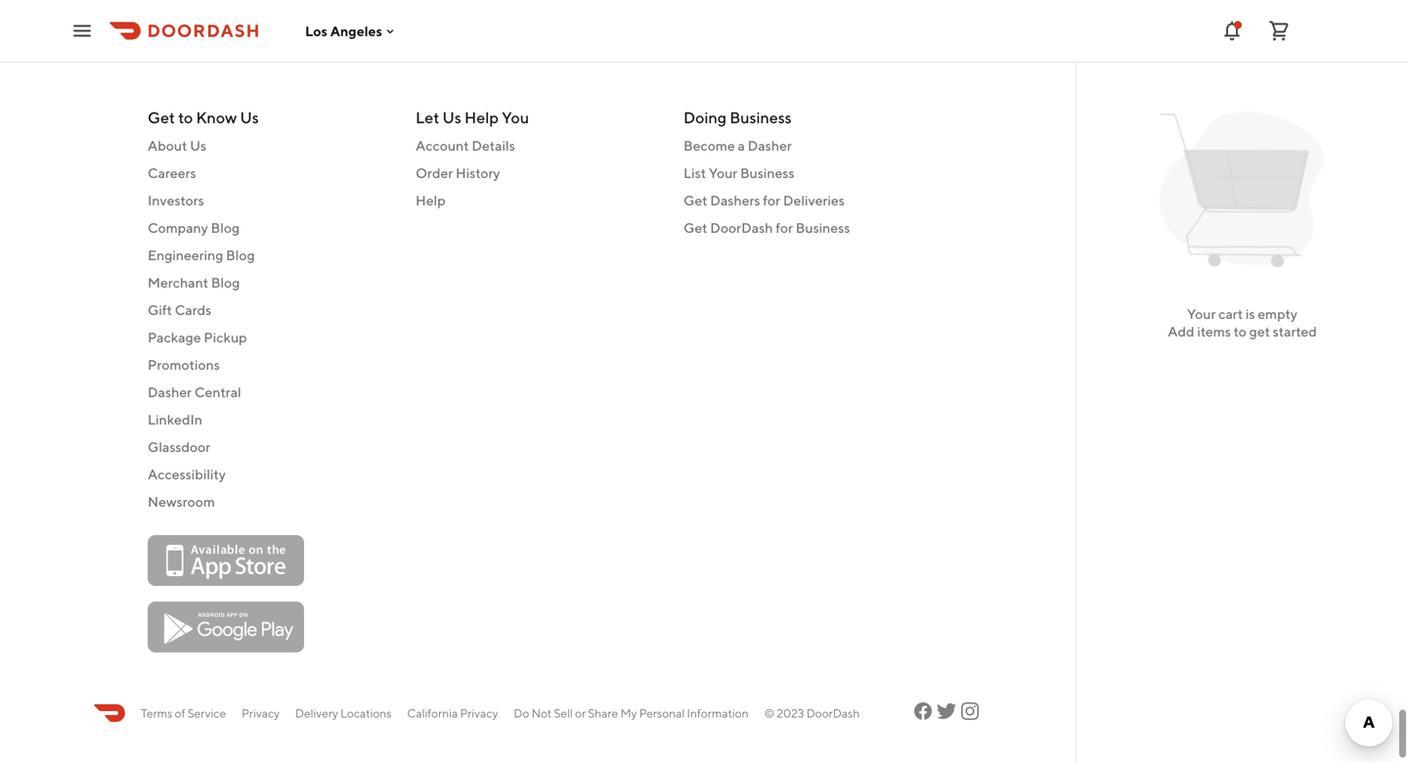 Task type: describe. For each thing, give the bounding box(es) containing it.
near for dessert
[[198, 7, 226, 23]]

personal
[[640, 706, 685, 720]]

order
[[416, 165, 453, 181]]

doordash on facebook image
[[912, 699, 935, 723]]

accessibility
[[148, 466, 226, 482]]

delivery
[[295, 706, 338, 720]]

is
[[1246, 306, 1256, 322]]

blog for company blog
[[211, 220, 240, 236]]

information
[[687, 706, 749, 720]]

account details link
[[416, 136, 660, 156]]

1 vertical spatial doordash
[[807, 706, 860, 720]]

1 vertical spatial dasher
[[148, 384, 192, 400]]

delivery locations link
[[295, 704, 392, 722]]

list
[[684, 165, 706, 181]]

order history link
[[416, 163, 660, 183]]

help link
[[416, 191, 660, 210]]

terms of service link
[[141, 704, 226, 722]]

0 vertical spatial business
[[730, 108, 792, 127]]

locations
[[341, 706, 392, 720]]

company
[[148, 220, 208, 236]]

newsroom
[[148, 494, 215, 510]]

become a dasher
[[684, 137, 792, 154]]

company blog link
[[148, 218, 392, 238]]

doing
[[684, 108, 727, 127]]

my
[[621, 706, 637, 720]]

items
[[1198, 323, 1232, 339]]

central
[[195, 384, 241, 400]]

get dashers for deliveries
[[684, 192, 845, 208]]

list your business
[[684, 165, 795, 181]]

doing business
[[684, 108, 792, 127]]

careers link
[[148, 163, 392, 183]]

chicken near me link
[[148, 33, 392, 52]]

dasher central link
[[148, 383, 392, 402]]

add
[[1168, 323, 1195, 339]]

service
[[188, 706, 226, 720]]

order history
[[416, 165, 500, 181]]

package
[[148, 329, 201, 345]]

sell
[[554, 706, 573, 720]]

0 horizontal spatial help
[[416, 192, 446, 208]]

los angeles
[[305, 23, 382, 39]]

get for get doordash for business
[[684, 220, 708, 236]]

privacy link
[[242, 704, 280, 722]]

california privacy
[[407, 706, 498, 720]]

know
[[196, 108, 237, 127]]

company blog
[[148, 220, 240, 236]]

list your business link
[[684, 163, 928, 183]]

linkedin
[[148, 411, 203, 428]]

pickup
[[204, 329, 247, 345]]

get for get to know us
[[148, 108, 175, 127]]

merchant
[[148, 274, 208, 291]]

engineering blog link
[[148, 246, 392, 265]]

dessert near me
[[148, 7, 248, 23]]

about us
[[148, 137, 206, 154]]

package pickup
[[148, 329, 247, 345]]

cards
[[175, 302, 212, 318]]

get doordash for business link
[[684, 218, 928, 238]]

do not sell or share my personal information link
[[514, 704, 749, 722]]

let
[[416, 108, 440, 127]]

careers
[[148, 165, 196, 181]]

merchant blog link
[[148, 273, 392, 293]]

terms
[[141, 706, 173, 720]]

business inside list your business link
[[741, 165, 795, 181]]

engineering blog
[[148, 247, 255, 263]]

details
[[472, 137, 515, 154]]

gift
[[148, 302, 172, 318]]

started
[[1273, 323, 1318, 339]]

0 vertical spatial to
[[178, 108, 193, 127]]

glassdoor
[[148, 439, 211, 455]]

accessibility link
[[148, 465, 392, 484]]

promotions link
[[148, 355, 392, 375]]

open menu image
[[70, 19, 94, 43]]

2023
[[777, 706, 805, 720]]

promotions
[[148, 357, 220, 373]]

empty retail cart image
[[1151, 98, 1335, 282]]



Task type: vqa. For each thing, say whether or not it's contained in the screenshot.
'for' corresponding to Dashers
yes



Task type: locate. For each thing, give the bounding box(es) containing it.
empty
[[1258, 306, 1298, 322]]

1 horizontal spatial your
[[1188, 306, 1216, 322]]

gift cards link
[[148, 300, 392, 320]]

1 horizontal spatial privacy
[[460, 706, 498, 720]]

account details
[[416, 137, 515, 154]]

chicken near me
[[148, 34, 252, 50]]

2 horizontal spatial us
[[443, 108, 462, 127]]

linkedin link
[[148, 410, 392, 429]]

terms of service
[[141, 706, 226, 720]]

©
[[765, 706, 775, 720]]

help down "order"
[[416, 192, 446, 208]]

doordash down dashers on the top right of the page
[[711, 220, 773, 236]]

1 horizontal spatial us
[[240, 108, 259, 127]]

1 privacy from the left
[[242, 706, 280, 720]]

1 vertical spatial your
[[1188, 306, 1216, 322]]

investors
[[148, 192, 204, 208]]

2 vertical spatial get
[[684, 220, 708, 236]]

get dashers for deliveries link
[[684, 191, 928, 210]]

blog down company blog link
[[226, 247, 255, 263]]

your cart is empty add items to get started
[[1168, 306, 1318, 339]]

to inside your cart is empty add items to get started
[[1234, 323, 1247, 339]]

us down get to know us
[[190, 137, 206, 154]]

get doordash for business
[[684, 220, 850, 236]]

for down 'get dashers for deliveries'
[[776, 220, 793, 236]]

1 vertical spatial to
[[1234, 323, 1247, 339]]

2 vertical spatial blog
[[211, 274, 240, 291]]

cart
[[1219, 306, 1243, 322]]

blog up engineering blog
[[211, 220, 240, 236]]

glassdoor link
[[148, 437, 392, 457]]

to
[[178, 108, 193, 127], [1234, 323, 1247, 339]]

or
[[575, 706, 586, 720]]

for for dashers
[[763, 192, 781, 208]]

us right let
[[443, 108, 462, 127]]

1 vertical spatial for
[[776, 220, 793, 236]]

1 horizontal spatial help
[[465, 108, 499, 127]]

0 horizontal spatial your
[[709, 165, 738, 181]]

business up a
[[730, 108, 792, 127]]

near up "chicken near me"
[[198, 7, 226, 23]]

your right list
[[709, 165, 738, 181]]

not
[[532, 706, 552, 720]]

get for get dashers for deliveries
[[684, 192, 708, 208]]

blog for engineering blog
[[226, 247, 255, 263]]

0 vertical spatial your
[[709, 165, 738, 181]]

newsroom link
[[148, 492, 392, 512]]

account
[[416, 137, 469, 154]]

blog down engineering blog
[[211, 274, 240, 291]]

your up items
[[1188, 306, 1216, 322]]

delivery locations
[[295, 706, 392, 720]]

about
[[148, 137, 187, 154]]

for for doordash
[[776, 220, 793, 236]]

your inside list your business link
[[709, 165, 738, 181]]

0 vertical spatial dasher
[[748, 137, 792, 154]]

0 items, open order cart image
[[1268, 19, 1291, 43]]

doordash on instagram image
[[959, 699, 982, 723]]

for up get doordash for business on the top of the page
[[763, 192, 781, 208]]

help
[[465, 108, 499, 127], [416, 192, 446, 208]]

0 horizontal spatial us
[[190, 137, 206, 154]]

to up about us
[[178, 108, 193, 127]]

blog for merchant blog
[[211, 274, 240, 291]]

1 vertical spatial get
[[684, 192, 708, 208]]

a
[[738, 137, 745, 154]]

privacy right service
[[242, 706, 280, 720]]

get inside get dashers for deliveries link
[[684, 192, 708, 208]]

blog inside "link"
[[226, 247, 255, 263]]

your inside your cart is empty add items to get started
[[1188, 306, 1216, 322]]

me for chicken near me
[[233, 34, 252, 50]]

california
[[407, 706, 458, 720]]

help up the details
[[465, 108, 499, 127]]

get inside "get doordash for business" link
[[684, 220, 708, 236]]

dasher right a
[[748, 137, 792, 154]]

privacy
[[242, 706, 280, 720], [460, 706, 498, 720]]

0 horizontal spatial to
[[178, 108, 193, 127]]

0 horizontal spatial privacy
[[242, 706, 280, 720]]

get
[[1250, 323, 1271, 339]]

business up 'get dashers for deliveries'
[[741, 165, 795, 181]]

us right know
[[240, 108, 259, 127]]

get to know us
[[148, 108, 259, 127]]

gift cards
[[148, 302, 212, 318]]

1 horizontal spatial doordash
[[807, 706, 860, 720]]

dasher up linkedin
[[148, 384, 192, 400]]

deliveries
[[783, 192, 845, 208]]

me down dessert near me link
[[233, 34, 252, 50]]

0 horizontal spatial doordash
[[711, 220, 773, 236]]

history
[[456, 165, 500, 181]]

2 privacy from the left
[[460, 706, 498, 720]]

2 vertical spatial business
[[796, 220, 850, 236]]

doordash right 2023
[[807, 706, 860, 720]]

dashers
[[711, 192, 761, 208]]

chicken
[[148, 34, 200, 50]]

0 vertical spatial for
[[763, 192, 781, 208]]

angeles
[[330, 23, 382, 39]]

0 vertical spatial doordash
[[711, 220, 773, 236]]

0 vertical spatial near
[[198, 7, 226, 23]]

us for let us help you
[[443, 108, 462, 127]]

do
[[514, 706, 530, 720]]

your
[[709, 165, 738, 181], [1188, 306, 1216, 322]]

dessert near me link
[[148, 5, 392, 25]]

privacy inside "link"
[[460, 706, 498, 720]]

0 horizontal spatial dasher
[[148, 384, 192, 400]]

me for dessert near me
[[228, 7, 248, 23]]

los
[[305, 23, 328, 39]]

dasher central
[[148, 384, 241, 400]]

to left get
[[1234, 323, 1247, 339]]

1 vertical spatial near
[[202, 34, 230, 50]]

us for about us
[[190, 137, 206, 154]]

about us link
[[148, 136, 392, 156]]

0 vertical spatial blog
[[211, 220, 240, 236]]

1 vertical spatial me
[[233, 34, 252, 50]]

me up chicken near me link
[[228, 7, 248, 23]]

of
[[175, 706, 185, 720]]

engineering
[[148, 247, 223, 263]]

doordash on twitter image
[[935, 699, 959, 723]]

1 vertical spatial help
[[416, 192, 446, 208]]

1 horizontal spatial dasher
[[748, 137, 792, 154]]

become
[[684, 137, 735, 154]]

merchant blog
[[148, 274, 240, 291]]

california privacy link
[[407, 704, 498, 722]]

become a dasher link
[[684, 136, 928, 156]]

los angeles button
[[305, 23, 398, 39]]

business down deliveries
[[796, 220, 850, 236]]

let us help you
[[416, 108, 529, 127]]

© 2023 doordash
[[765, 706, 860, 720]]

0 vertical spatial me
[[228, 7, 248, 23]]

near down dessert near me
[[202, 34, 230, 50]]

1 vertical spatial business
[[741, 165, 795, 181]]

0 vertical spatial get
[[148, 108, 175, 127]]

dasher
[[748, 137, 792, 154], [148, 384, 192, 400]]

do not sell or share my personal information
[[514, 706, 749, 720]]

1 horizontal spatial to
[[1234, 323, 1247, 339]]

us
[[240, 108, 259, 127], [443, 108, 462, 127], [190, 137, 206, 154]]

share
[[588, 706, 619, 720]]

near for chicken
[[202, 34, 230, 50]]

notification bell image
[[1221, 19, 1244, 43]]

privacy left do
[[460, 706, 498, 720]]

you
[[502, 108, 529, 127]]

package pickup link
[[148, 328, 392, 347]]

0 vertical spatial help
[[465, 108, 499, 127]]

business inside "get doordash for business" link
[[796, 220, 850, 236]]

get
[[148, 108, 175, 127], [684, 192, 708, 208], [684, 220, 708, 236]]

1 vertical spatial blog
[[226, 247, 255, 263]]

blog inside "link"
[[211, 274, 240, 291]]

doordash
[[711, 220, 773, 236], [807, 706, 860, 720]]



